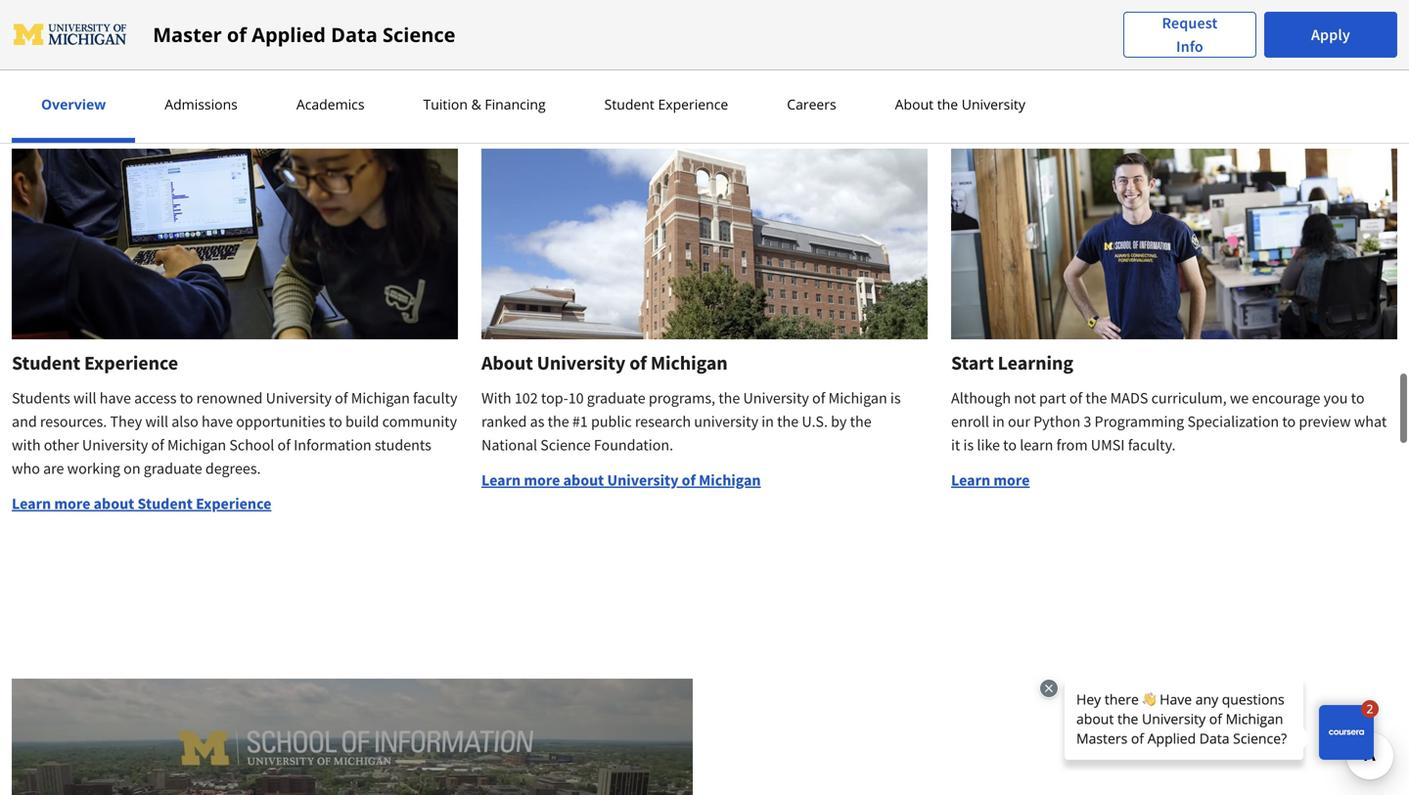Task type: vqa. For each thing, say whether or not it's contained in the screenshot.
topmost the Student Experience
yes



Task type: locate. For each thing, give the bounding box(es) containing it.
will up resources.
[[73, 389, 96, 408]]

learn more about academics
[[481, 58, 681, 77]]

on
[[123, 459, 141, 479]]

0 horizontal spatial experience
[[84, 351, 178, 375]]

1 horizontal spatial is
[[964, 436, 974, 455]]

1 horizontal spatial about
[[895, 95, 934, 114]]

about for university
[[563, 471, 604, 490]]

student
[[604, 95, 655, 114], [12, 351, 80, 375], [138, 494, 193, 514]]

learn for learn more about careers
[[951, 58, 991, 77]]

encourage
[[1252, 389, 1321, 408]]

1 horizontal spatial experience
[[196, 494, 271, 514]]

learn down the university of michigan 'image'
[[12, 81, 51, 101]]

more down the university of michigan 'image'
[[54, 81, 90, 101]]

student up students on the left
[[12, 351, 80, 375]]

learn
[[481, 58, 521, 77], [951, 58, 991, 77], [12, 81, 51, 101], [481, 471, 521, 490], [951, 471, 991, 490], [12, 494, 51, 514]]

more down 'national'
[[524, 471, 560, 490]]

1 vertical spatial about
[[481, 351, 533, 375]]

u.s.
[[802, 412, 828, 432]]

0 vertical spatial graduate
[[587, 389, 646, 408]]

graduate up public
[[587, 389, 646, 408]]

master of applied data science
[[153, 21, 456, 48]]

will
[[73, 389, 96, 408], [145, 412, 168, 432]]

1 vertical spatial graduate
[[144, 459, 202, 479]]

admissions
[[138, 81, 216, 101], [165, 95, 238, 114]]

have up they
[[100, 389, 131, 408]]

student experience down learn more about academics link
[[604, 95, 728, 114]]

more for learn more about student experience
[[54, 494, 90, 514]]

tuition & financing link
[[417, 95, 552, 114]]

applied
[[252, 21, 326, 48]]

we
[[1230, 389, 1249, 408]]

student experience up resources.
[[12, 351, 178, 375]]

university inside with 102 top-10 graduate programs, the university of michigan is ranked as the #1 public research university in the u.s. by the national science foundation.
[[743, 389, 809, 408]]

about for admissions
[[94, 81, 134, 101]]

0 vertical spatial academics
[[607, 58, 681, 77]]

they
[[110, 412, 142, 432]]

1 vertical spatial student
[[12, 351, 80, 375]]

science inside with 102 top-10 graduate programs, the university of michigan is ranked as the #1 public research university in the u.s. by the national science foundation.
[[540, 436, 591, 455]]

science right data
[[383, 21, 456, 48]]

1 horizontal spatial in
[[992, 412, 1005, 432]]

learn
[[1020, 436, 1053, 455]]

more for learn more about careers
[[994, 58, 1030, 77]]

&
[[471, 95, 481, 114]]

like
[[977, 436, 1000, 455]]

1 horizontal spatial graduate
[[587, 389, 646, 408]]

1 horizontal spatial science
[[540, 436, 591, 455]]

python
[[1034, 412, 1081, 432]]

student down learn more about academics link
[[604, 95, 655, 114]]

learn down 'national'
[[481, 471, 521, 490]]

michigan inside with 102 top-10 graduate programs, the university of michigan is ranked as the #1 public research university in the u.s. by the national science foundation.
[[828, 389, 887, 408]]

0 vertical spatial is
[[890, 389, 901, 408]]

michigan up the programs,
[[651, 351, 728, 375]]

1 horizontal spatial student experience
[[604, 95, 728, 114]]

0 vertical spatial about
[[895, 95, 934, 114]]

0 horizontal spatial will
[[73, 389, 96, 408]]

2 in from the left
[[992, 412, 1005, 432]]

have
[[100, 389, 131, 408], [202, 412, 233, 432]]

to down "encourage"
[[1282, 412, 1296, 432]]

of up u.s. on the bottom right of page
[[812, 389, 825, 408]]

to up the also
[[180, 389, 193, 408]]

michigan down the also
[[167, 436, 226, 455]]

2 horizontal spatial experience
[[658, 95, 728, 114]]

0 horizontal spatial have
[[100, 389, 131, 408]]

academics
[[607, 58, 681, 77], [296, 95, 365, 114]]

0 horizontal spatial science
[[383, 21, 456, 48]]

more up financing
[[524, 58, 560, 77]]

0 horizontal spatial in
[[762, 412, 774, 432]]

1 horizontal spatial student
[[138, 494, 193, 514]]

about
[[563, 58, 604, 77], [1033, 58, 1074, 77], [94, 81, 134, 101], [563, 471, 604, 490], [94, 494, 134, 514]]

university up u.s. on the bottom right of page
[[743, 389, 809, 408]]

more down the like
[[994, 471, 1030, 490]]

learn down who
[[12, 494, 51, 514]]

1 vertical spatial science
[[540, 436, 591, 455]]

0 vertical spatial will
[[73, 389, 96, 408]]

more for learn more
[[994, 471, 1030, 490]]

opportunities
[[236, 412, 326, 432]]

1 vertical spatial have
[[202, 412, 233, 432]]

students
[[375, 436, 431, 455]]

science
[[383, 21, 456, 48], [540, 436, 591, 455]]

0 vertical spatial science
[[383, 21, 456, 48]]

0 horizontal spatial is
[[890, 389, 901, 408]]

more down are
[[54, 494, 90, 514]]

the
[[937, 95, 958, 114], [719, 389, 740, 408], [1086, 389, 1107, 408], [548, 412, 569, 432], [777, 412, 799, 432], [850, 412, 872, 432]]

in
[[762, 412, 774, 432], [992, 412, 1005, 432]]

from
[[1057, 436, 1088, 455]]

learn up financing
[[481, 58, 521, 77]]

is
[[890, 389, 901, 408], [964, 436, 974, 455]]

michigan up by
[[828, 389, 887, 408]]

in right university
[[762, 412, 774, 432]]

science down the #1 in the bottom left of the page
[[540, 436, 591, 455]]

2 vertical spatial student
[[138, 494, 193, 514]]

0 horizontal spatial about
[[481, 351, 533, 375]]

of down 'opportunities' in the bottom of the page
[[277, 436, 291, 455]]

0 horizontal spatial student experience
[[12, 351, 178, 375]]

data
[[331, 21, 378, 48]]

1 in from the left
[[762, 412, 774, 432]]

not
[[1014, 389, 1036, 408]]

about university of michigan
[[481, 351, 728, 375]]

of
[[227, 21, 247, 48], [629, 351, 647, 375], [335, 389, 348, 408], [812, 389, 825, 408], [1070, 389, 1083, 408], [151, 436, 164, 455], [277, 436, 291, 455], [682, 471, 696, 490]]

0 horizontal spatial graduate
[[144, 459, 202, 479]]

tuition
[[423, 95, 468, 114]]

with
[[12, 436, 41, 455]]

to
[[180, 389, 193, 408], [1351, 389, 1365, 408], [329, 412, 342, 432], [1282, 412, 1296, 432], [1003, 436, 1017, 455]]

1 vertical spatial is
[[964, 436, 974, 455]]

0 vertical spatial student
[[604, 95, 655, 114]]

1 vertical spatial academics
[[296, 95, 365, 114]]

of right master
[[227, 21, 247, 48]]

academics down data
[[296, 95, 365, 114]]

1 horizontal spatial will
[[145, 412, 168, 432]]

graduate right on
[[144, 459, 202, 479]]

1 horizontal spatial academics
[[607, 58, 681, 77]]

academics link
[[291, 95, 370, 114]]

community
[[382, 412, 457, 432]]

0 vertical spatial careers
[[1077, 58, 1130, 77]]

0 vertical spatial student experience
[[604, 95, 728, 114]]

with
[[481, 389, 511, 408]]

0 vertical spatial have
[[100, 389, 131, 408]]

learn up about the university
[[951, 58, 991, 77]]

the inside although not part of the mads curriculum, we encourage you to enroll in our python 3 programming specialization to preview what it is like to learn from umsi faculty.
[[1086, 389, 1107, 408]]

although
[[951, 389, 1011, 408]]

learning
[[998, 351, 1074, 375]]

university down learn more about careers "link"
[[962, 95, 1026, 114]]

in left "our"
[[992, 412, 1005, 432]]

2 vertical spatial experience
[[196, 494, 271, 514]]

graduate inside with 102 top-10 graduate programs, the university of michigan is ranked as the #1 public research university in the u.s. by the national science foundation.
[[587, 389, 646, 408]]

as
[[530, 412, 545, 432]]

to right you
[[1351, 389, 1365, 408]]

#1
[[572, 412, 588, 432]]

experience
[[658, 95, 728, 114], [84, 351, 178, 375], [196, 494, 271, 514]]

more up about the university
[[994, 58, 1030, 77]]

top-
[[541, 389, 568, 408]]

although not part of the mads curriculum, we encourage you to enroll in our python 3 programming specialization to preview what it is like to learn from umsi faculty.
[[951, 389, 1387, 455]]

with 102 top-10 graduate programs, the university of michigan is ranked as the #1 public research university in the u.s. by the national science foundation.
[[481, 389, 901, 455]]

academics up 'student experience' link
[[607, 58, 681, 77]]

0 vertical spatial experience
[[658, 95, 728, 114]]

will down access
[[145, 412, 168, 432]]

have down renowned
[[202, 412, 233, 432]]

more
[[524, 58, 560, 77], [994, 58, 1030, 77], [54, 81, 90, 101], [524, 471, 560, 490], [994, 471, 1030, 490], [54, 494, 90, 514]]

graduate inside students will have access to renowned university of michigan faculty and resources. they will also have opportunities to build community with other university of michigan school of information students who are working on graduate degrees.
[[144, 459, 202, 479]]

about for academics
[[563, 58, 604, 77]]

university
[[962, 95, 1026, 114], [537, 351, 626, 375], [266, 389, 332, 408], [743, 389, 809, 408], [82, 436, 148, 455], [607, 471, 679, 490]]

0 horizontal spatial careers
[[787, 95, 836, 114]]

1 vertical spatial experience
[[84, 351, 178, 375]]

learn more link
[[951, 471, 1030, 490]]

of right part
[[1070, 389, 1083, 408]]

to up information
[[329, 412, 342, 432]]

1 vertical spatial careers
[[787, 95, 836, 114]]

learn down "it"
[[951, 471, 991, 490]]

student down on
[[138, 494, 193, 514]]



Task type: describe. For each thing, give the bounding box(es) containing it.
about for student
[[94, 494, 134, 514]]

it
[[951, 436, 960, 455]]

university down they
[[82, 436, 148, 455]]

research
[[635, 412, 691, 432]]

faculty.
[[1128, 436, 1176, 455]]

tuition & financing
[[423, 95, 546, 114]]

learn more about admissions
[[12, 81, 216, 101]]

mads
[[1110, 389, 1148, 408]]

more for learn more about academics
[[524, 58, 560, 77]]

overview link
[[35, 95, 112, 114]]

learn more about academics link
[[481, 58, 681, 77]]

request info button
[[1123, 11, 1257, 58]]

you
[[1324, 389, 1348, 408]]

renowned
[[196, 389, 263, 408]]

curriculum,
[[1151, 389, 1227, 408]]

financing
[[485, 95, 546, 114]]

is inside with 102 top-10 graduate programs, the university of michigan is ranked as the #1 public research university in the u.s. by the national science foundation.
[[890, 389, 901, 408]]

learn for learn more about admissions
[[12, 81, 51, 101]]

more for learn more about university of michigan
[[524, 471, 560, 490]]

working
[[67, 459, 120, 479]]

learn more about university of michigan
[[481, 471, 761, 490]]

who
[[12, 459, 40, 479]]

university
[[694, 412, 758, 432]]

other
[[44, 436, 79, 455]]

michigan up build
[[351, 389, 410, 408]]

public
[[591, 412, 632, 432]]

access
[[134, 389, 177, 408]]

enroll
[[951, 412, 989, 432]]

more for learn more about admissions
[[54, 81, 90, 101]]

1 vertical spatial will
[[145, 412, 168, 432]]

learn more about careers
[[951, 58, 1130, 77]]

are
[[43, 459, 64, 479]]

learn for learn more
[[951, 471, 991, 490]]

degrees.
[[205, 459, 261, 479]]

umsi
[[1091, 436, 1125, 455]]

university up 'opportunities' in the bottom of the page
[[266, 389, 332, 408]]

university down foundation.
[[607, 471, 679, 490]]

learn for learn more about student experience
[[12, 494, 51, 514]]

in inside with 102 top-10 graduate programs, the university of michigan is ranked as the #1 public research university in the u.s. by the national science foundation.
[[762, 412, 774, 432]]

apply button
[[1264, 12, 1397, 58]]

learn more about michigan school of information's master of applied data science degree image
[[12, 679, 693, 796]]

foundation.
[[594, 436, 673, 455]]

part
[[1039, 389, 1066, 408]]

learn more about student experience
[[12, 494, 271, 514]]

ranked
[[481, 412, 527, 432]]

learn more about student experience link
[[12, 494, 271, 514]]

resources.
[[40, 412, 107, 432]]

of inside with 102 top-10 graduate programs, the university of michigan is ranked as the #1 public research university in the u.s. by the national science foundation.
[[812, 389, 825, 408]]

faculty
[[413, 389, 457, 408]]

learn for learn more about university of michigan
[[481, 471, 521, 490]]

learn for learn more about academics
[[481, 58, 521, 77]]

by
[[831, 412, 847, 432]]

2 horizontal spatial student
[[604, 95, 655, 114]]

about for about the university
[[895, 95, 934, 114]]

of down with 102 top-10 graduate programs, the university of michigan is ranked as the #1 public research university in the u.s. by the national science foundation.
[[682, 471, 696, 490]]

about the university link
[[889, 95, 1031, 114]]

102
[[515, 389, 538, 408]]

of up research
[[629, 351, 647, 375]]

of up build
[[335, 389, 348, 408]]

build
[[345, 412, 379, 432]]

to right the like
[[1003, 436, 1017, 455]]

1 horizontal spatial careers
[[1077, 58, 1130, 77]]

also
[[171, 412, 198, 432]]

is inside although not part of the mads curriculum, we encourage you to enroll in our python 3 programming specialization to preview what it is like to learn from umsi faculty.
[[964, 436, 974, 455]]

careers link
[[781, 95, 842, 114]]

michigan down university
[[699, 471, 761, 490]]

apply
[[1311, 25, 1351, 45]]

3
[[1084, 412, 1092, 432]]

information
[[294, 436, 372, 455]]

learn more about careers link
[[951, 58, 1130, 77]]

what
[[1354, 412, 1387, 432]]

about the university
[[895, 95, 1026, 114]]

students
[[12, 389, 70, 408]]

0 horizontal spatial student
[[12, 351, 80, 375]]

start learning
[[951, 351, 1074, 375]]

and
[[12, 412, 37, 432]]

info
[[1176, 37, 1204, 56]]

about for careers
[[1033, 58, 1074, 77]]

preview
[[1299, 412, 1351, 432]]

1 horizontal spatial have
[[202, 412, 233, 432]]

master
[[153, 21, 222, 48]]

0 horizontal spatial academics
[[296, 95, 365, 114]]

learn more about university of michigan link
[[481, 471, 761, 490]]

student experience link
[[599, 95, 734, 114]]

learn more
[[951, 471, 1030, 490]]

request
[[1162, 13, 1218, 33]]

of down access
[[151, 436, 164, 455]]

school
[[229, 436, 274, 455]]

overview
[[41, 95, 106, 114]]

university up '10'
[[537, 351, 626, 375]]

in inside although not part of the mads curriculum, we encourage you to enroll in our python 3 programming specialization to preview what it is like to learn from umsi faculty.
[[992, 412, 1005, 432]]

10
[[568, 389, 584, 408]]

programs,
[[649, 389, 715, 408]]

of inside although not part of the mads curriculum, we encourage you to enroll in our python 3 programming specialization to preview what it is like to learn from umsi faculty.
[[1070, 389, 1083, 408]]

students will have access to renowned university of michigan faculty and resources. they will also have opportunities to build community with other university of michigan school of information students who are working on graduate degrees.
[[12, 389, 457, 479]]

programming
[[1095, 412, 1184, 432]]

specialization
[[1188, 412, 1279, 432]]

admissions link
[[159, 95, 244, 114]]

start
[[951, 351, 994, 375]]

request info
[[1162, 13, 1218, 56]]

our
[[1008, 412, 1030, 432]]

learn more about admissions link
[[12, 81, 216, 101]]

national
[[481, 436, 537, 455]]

about for about university of michigan
[[481, 351, 533, 375]]

university of michigan image
[[12, 19, 129, 50]]

1 vertical spatial student experience
[[12, 351, 178, 375]]



